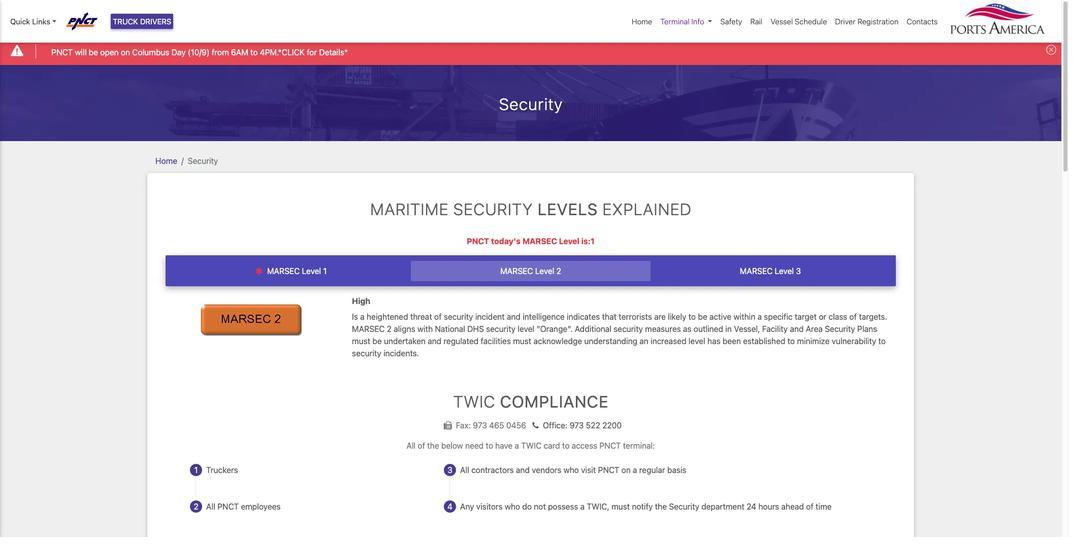Task type: vqa. For each thing, say whether or not it's contained in the screenshot.
973
yes



Task type: locate. For each thing, give the bounding box(es) containing it.
today's
[[491, 237, 521, 246]]

measures
[[645, 324, 681, 334]]

all
[[407, 442, 416, 451], [460, 466, 470, 475], [206, 503, 215, 512]]

2 down pnct today's marsec level is:1
[[557, 267, 562, 276]]

tab list
[[166, 256, 896, 287]]

marsec level 1
[[265, 267, 327, 276]]

level down as
[[689, 337, 706, 346]]

acknowledge
[[534, 337, 582, 346]]

to left the have
[[486, 442, 493, 451]]

and down with
[[428, 337, 442, 346]]

1 vertical spatial twic
[[521, 442, 542, 451]]

0 horizontal spatial 973
[[473, 421, 487, 430]]

terminal:
[[623, 442, 655, 451]]

must left notify
[[612, 503, 630, 512]]

0 vertical spatial be
[[89, 48, 98, 57]]

any visitors who do not possess a twic, must notify the security department 24 hours ahead of time
[[460, 503, 832, 512]]

1 horizontal spatial who
[[564, 466, 579, 475]]

level down intelligence
[[518, 324, 535, 334]]

security
[[444, 312, 473, 321], [486, 324, 516, 334], [614, 324, 643, 334], [352, 349, 382, 358]]

must down is
[[352, 337, 371, 346]]

as
[[683, 324, 692, 334]]

level inside marsec level 1 link
[[302, 267, 321, 276]]

973 left 522
[[570, 421, 584, 430]]

1 inside tab list
[[323, 267, 327, 276]]

the right notify
[[655, 503, 667, 512]]

targets.
[[859, 312, 888, 321]]

973 right fax:
[[473, 421, 487, 430]]

who
[[564, 466, 579, 475], [505, 503, 520, 512]]

0 horizontal spatial on
[[121, 48, 130, 57]]

a left the twic,
[[581, 503, 585, 512]]

security up the facilities
[[486, 324, 516, 334]]

a right the have
[[515, 442, 519, 451]]

minimize
[[797, 337, 830, 346]]

twic compliance
[[453, 392, 609, 411]]

0 horizontal spatial be
[[89, 48, 98, 57]]

is
[[352, 312, 358, 321]]

all left below
[[407, 442, 416, 451]]

terminal info link
[[657, 12, 717, 31]]

2 horizontal spatial 2
[[557, 267, 562, 276]]

all contractors and vendors who visit pnct on a regular basis
[[460, 466, 687, 475]]

all for all contractors and vendors who visit pnct on a regular basis
[[460, 466, 470, 475]]

likely
[[668, 312, 687, 321]]

level for marsec level 1
[[302, 267, 321, 276]]

1 vertical spatial be
[[698, 312, 708, 321]]

twic left the card on the bottom right of page
[[521, 442, 542, 451]]

0 vertical spatial who
[[564, 466, 579, 475]]

marsec level 3 link
[[651, 261, 891, 282]]

2 inside marsec level 2 link
[[557, 267, 562, 276]]

1 horizontal spatial all
[[407, 442, 416, 451]]

within
[[734, 312, 756, 321]]

need
[[465, 442, 484, 451]]

and left "vendors"
[[516, 466, 530, 475]]

driver
[[836, 17, 856, 26]]

be inside alert
[[89, 48, 98, 57]]

973 for fax:
[[473, 421, 487, 430]]

a right is
[[360, 312, 365, 321]]

0456
[[507, 421, 527, 430]]

0 vertical spatial all
[[407, 442, 416, 451]]

1 vertical spatial all
[[460, 466, 470, 475]]

established
[[744, 337, 786, 346]]

quick links link
[[10, 16, 56, 27]]

a left regular
[[633, 466, 638, 475]]

2 vertical spatial all
[[206, 503, 215, 512]]

marsec for marsec level 1
[[267, 267, 300, 276]]

for
[[307, 48, 317, 57]]

on left regular
[[622, 466, 631, 475]]

1 vertical spatial 3
[[448, 466, 453, 475]]

drivers
[[140, 17, 171, 26]]

to
[[251, 48, 258, 57], [689, 312, 696, 321], [788, 337, 795, 346], [879, 337, 886, 346], [486, 442, 493, 451], [562, 442, 570, 451]]

pnct left employees
[[218, 503, 239, 512]]

to down the targets.
[[879, 337, 886, 346]]

dhs
[[468, 324, 484, 334]]

close image
[[1047, 45, 1057, 55]]

contractors
[[472, 466, 514, 475]]

3 down below
[[448, 466, 453, 475]]

0 horizontal spatial all
[[206, 503, 215, 512]]

the left below
[[427, 442, 439, 451]]

2 left all pnct employees
[[194, 503, 199, 512]]

3 up target
[[796, 267, 801, 276]]

0 vertical spatial the
[[427, 442, 439, 451]]

2 horizontal spatial all
[[460, 466, 470, 475]]

vessel schedule link
[[767, 12, 832, 31]]

(10/9)
[[188, 48, 210, 57]]

that
[[602, 312, 617, 321]]

4
[[448, 503, 453, 512]]

2 973 from the left
[[570, 421, 584, 430]]

of left time
[[807, 503, 814, 512]]

1 horizontal spatial home link
[[628, 12, 657, 31]]

to right 6am
[[251, 48, 258, 57]]

0 horizontal spatial 1
[[194, 466, 198, 475]]

have
[[496, 442, 513, 451]]

pnct down 2200
[[600, 442, 621, 451]]

registration
[[858, 17, 899, 26]]

0 horizontal spatial must
[[352, 337, 371, 346]]

level inside marsec level 2 link
[[535, 267, 555, 276]]

open
[[100, 48, 119, 57]]

has
[[708, 337, 721, 346]]

with
[[418, 324, 433, 334]]

of
[[434, 312, 442, 321], [850, 312, 857, 321], [418, 442, 425, 451], [807, 503, 814, 512]]

or
[[819, 312, 827, 321]]

level inside marsec level 3 link
[[775, 267, 794, 276]]

active
[[710, 312, 732, 321]]

additional
[[575, 324, 612, 334]]

be up the outlined on the right bottom
[[698, 312, 708, 321]]

notify
[[632, 503, 653, 512]]

1 horizontal spatial 3
[[796, 267, 801, 276]]

1 horizontal spatial 2
[[387, 324, 392, 334]]

a right within on the right bottom
[[758, 312, 762, 321]]

1 horizontal spatial 1
[[323, 267, 327, 276]]

1 vertical spatial on
[[622, 466, 631, 475]]

2 vertical spatial be
[[373, 337, 382, 346]]

0 vertical spatial level
[[518, 324, 535, 334]]

1 horizontal spatial 973
[[570, 421, 584, 430]]

office:
[[543, 421, 568, 430]]

0 vertical spatial 3
[[796, 267, 801, 276]]

in
[[726, 324, 732, 334]]

and down target
[[790, 324, 804, 334]]

marsec inside marsec level 3 link
[[740, 267, 773, 276]]

be right will
[[89, 48, 98, 57]]

all down "truckers" at the bottom left of page
[[206, 503, 215, 512]]

0 vertical spatial twic
[[453, 392, 495, 411]]

pnct left will
[[51, 48, 73, 57]]

pnct
[[51, 48, 73, 57], [467, 237, 489, 246], [600, 442, 621, 451], [598, 466, 620, 475], [218, 503, 239, 512]]

pnct inside alert
[[51, 48, 73, 57]]

0 vertical spatial 2
[[557, 267, 562, 276]]

rail link
[[747, 12, 767, 31]]

must right the facilities
[[513, 337, 532, 346]]

of right threat
[[434, 312, 442, 321]]

0 horizontal spatial the
[[427, 442, 439, 451]]

security down terrorists
[[614, 324, 643, 334]]

security
[[499, 94, 563, 114], [188, 156, 218, 165], [453, 200, 533, 219], [825, 324, 856, 334], [669, 503, 700, 512]]

twic up fax:
[[453, 392, 495, 411]]

basis
[[668, 466, 687, 475]]

who left visit
[[564, 466, 579, 475]]

1 horizontal spatial on
[[622, 466, 631, 475]]

0 vertical spatial 1
[[323, 267, 327, 276]]

0 horizontal spatial level
[[518, 324, 535, 334]]

all down need
[[460, 466, 470, 475]]

1 vertical spatial the
[[655, 503, 667, 512]]

national
[[435, 324, 465, 334]]

2 down heightened
[[387, 324, 392, 334]]

levels
[[538, 200, 598, 219]]

0 vertical spatial home link
[[628, 12, 657, 31]]

1 horizontal spatial level
[[689, 337, 706, 346]]

0 horizontal spatial home link
[[155, 156, 177, 165]]

maritime security levels explained
[[370, 200, 692, 219]]

2 inside is a heightened threat of security incident and intelligence indicates that terrorists are likely to be active within a specific target or class of targets. marsec 2 aligns with national dhs security level "orange". additional security measures as outlined in vessel, facility and area security plans must be undertaken and regulated facilities must acknowledge understanding an increased level has been established to minimize vulnerability to security incidents.
[[387, 324, 392, 334]]

twic
[[453, 392, 495, 411], [521, 442, 542, 451]]

and
[[507, 312, 521, 321], [790, 324, 804, 334], [428, 337, 442, 346], [516, 466, 530, 475]]

2
[[557, 267, 562, 276], [387, 324, 392, 334], [194, 503, 199, 512]]

home
[[632, 17, 653, 26], [155, 156, 177, 165]]

to down the facility
[[788, 337, 795, 346]]

0 horizontal spatial home
[[155, 156, 177, 165]]

0 horizontal spatial 3
[[448, 466, 453, 475]]

outlined
[[694, 324, 724, 334]]

"orange".
[[537, 324, 573, 334]]

a
[[360, 312, 365, 321], [758, 312, 762, 321], [515, 442, 519, 451], [633, 466, 638, 475], [581, 503, 585, 512]]

1 vertical spatial 2
[[387, 324, 392, 334]]

undertaken
[[384, 337, 426, 346]]

schedule
[[795, 17, 828, 26]]

increased
[[651, 337, 687, 346]]

0 horizontal spatial 2
[[194, 503, 199, 512]]

high
[[352, 297, 371, 306]]

1 973 from the left
[[473, 421, 487, 430]]

will
[[75, 48, 87, 57]]

who left do
[[505, 503, 520, 512]]

0 vertical spatial on
[[121, 48, 130, 57]]

1 vertical spatial home
[[155, 156, 177, 165]]

be down heightened
[[373, 337, 382, 346]]

hours
[[759, 503, 780, 512]]

on right 'open'
[[121, 48, 130, 57]]

973
[[473, 421, 487, 430], [570, 421, 584, 430]]

terminal
[[661, 17, 690, 26]]

0 vertical spatial home
[[632, 17, 653, 26]]

0 horizontal spatial who
[[505, 503, 520, 512]]

marsec inside marsec level 1 link
[[267, 267, 300, 276]]

marsec inside marsec level 2 link
[[501, 267, 533, 276]]

phone image
[[529, 422, 543, 430]]



Task type: describe. For each thing, give the bounding box(es) containing it.
level for marsec level 3
[[775, 267, 794, 276]]

regular
[[640, 466, 665, 475]]

area
[[806, 324, 823, 334]]

time
[[816, 503, 832, 512]]

1 horizontal spatial be
[[373, 337, 382, 346]]

regulated
[[444, 337, 479, 346]]

pnct right visit
[[598, 466, 620, 475]]

safety
[[721, 17, 743, 26]]

details*
[[319, 48, 348, 57]]

4pm.*click
[[260, 48, 305, 57]]

security left incidents.
[[352, 349, 382, 358]]

vulnerability
[[832, 337, 877, 346]]

card
[[544, 442, 560, 451]]

to up as
[[689, 312, 696, 321]]

from
[[212, 48, 229, 57]]

1 vertical spatial level
[[689, 337, 706, 346]]

driver registration link
[[832, 12, 903, 31]]

to inside alert
[[251, 48, 258, 57]]

vessel schedule
[[771, 17, 828, 26]]

compliance
[[500, 392, 609, 411]]

is a heightened threat of security incident and intelligence indicates that terrorists are likely to be active within a specific target or class of targets. marsec 2 aligns with national dhs security level "orange". additional security measures as outlined in vessel, facility and area security plans must be undertaken and regulated facilities must acknowledge understanding an increased level has been established to minimize vulnerability to security incidents.
[[352, 312, 888, 358]]

1 horizontal spatial home
[[632, 17, 653, 26]]

522
[[586, 421, 601, 430]]

pnct left today's
[[467, 237, 489, 246]]

incidents.
[[384, 349, 419, 358]]

marsec level 1 link
[[171, 261, 411, 282]]

6am
[[231, 48, 248, 57]]

office: 973 522 2200 link
[[529, 421, 622, 430]]

marsec level 3
[[740, 267, 801, 276]]

quick
[[10, 17, 30, 26]]

security inside is a heightened threat of security incident and intelligence indicates that terrorists are likely to be active within a specific target or class of targets. marsec 2 aligns with national dhs security level "orange". additional security measures as outlined in vessel, facility and area security plans must be undertaken and regulated facilities must acknowledge understanding an increased level has been established to minimize vulnerability to security incidents.
[[825, 324, 856, 334]]

465
[[490, 421, 504, 430]]

explained
[[603, 200, 692, 219]]

columbus
[[132, 48, 169, 57]]

2 horizontal spatial must
[[612, 503, 630, 512]]

marsec for marsec level 2
[[501, 267, 533, 276]]

and right incident
[[507, 312, 521, 321]]

all pnct employees
[[206, 503, 281, 512]]

vendors
[[532, 466, 562, 475]]

facility
[[763, 324, 788, 334]]

specific
[[764, 312, 793, 321]]

visitors
[[477, 503, 503, 512]]

1 horizontal spatial must
[[513, 337, 532, 346]]

level for marsec level 2
[[535, 267, 555, 276]]

do
[[523, 503, 532, 512]]

access
[[572, 442, 598, 451]]

aligns
[[394, 324, 416, 334]]

tab list containing marsec level 1
[[166, 256, 896, 287]]

intelligence
[[523, 312, 565, 321]]

contacts link
[[903, 12, 942, 31]]

employees
[[241, 503, 281, 512]]

1 vertical spatial home link
[[155, 156, 177, 165]]

1 horizontal spatial twic
[[521, 442, 542, 451]]

marsec inside is a heightened threat of security incident and intelligence indicates that terrorists are likely to be active within a specific target or class of targets. marsec 2 aligns with national dhs security level "orange". additional security measures as outlined in vessel, facility and area security plans must be undertaken and regulated facilities must acknowledge understanding an increased level has been established to minimize vulnerability to security incidents.
[[352, 324, 385, 334]]

pnct will be open on columbus day (10/9) from 6am to 4pm.*click for details*
[[51, 48, 348, 57]]

truck drivers link
[[111, 14, 173, 29]]

2 horizontal spatial be
[[698, 312, 708, 321]]

truckers
[[206, 466, 238, 475]]

any
[[460, 503, 474, 512]]

2 vertical spatial 2
[[194, 503, 199, 512]]

1 horizontal spatial the
[[655, 503, 667, 512]]

driver registration
[[836, 17, 899, 26]]

links
[[32, 17, 50, 26]]

an
[[640, 337, 649, 346]]

rail
[[751, 17, 763, 26]]

terminal info
[[661, 17, 705, 26]]

pnct will be open on columbus day (10/9) from 6am to 4pm.*click for details* alert
[[0, 37, 1062, 65]]

class
[[829, 312, 848, 321]]

vessel,
[[734, 324, 761, 334]]

1 vertical spatial who
[[505, 503, 520, 512]]

all for all pnct employees
[[206, 503, 215, 512]]

contacts
[[907, 17, 938, 26]]

973 for office:
[[570, 421, 584, 430]]

all for all of the below need to have a twic card to access pnct terminal:
[[407, 442, 416, 451]]

marsec for marsec level 3
[[740, 267, 773, 276]]

info
[[692, 17, 705, 26]]

department
[[702, 503, 745, 512]]

threat
[[410, 312, 432, 321]]

twic,
[[587, 503, 610, 512]]

terrorists
[[619, 312, 652, 321]]

day
[[172, 48, 186, 57]]

below
[[442, 442, 463, 451]]

visit
[[581, 466, 596, 475]]

plans
[[858, 324, 878, 334]]

indicates
[[567, 312, 600, 321]]

possess
[[548, 503, 579, 512]]

all of the below need to have a twic card to access pnct terminal:
[[407, 442, 655, 451]]

security up national
[[444, 312, 473, 321]]

incident
[[476, 312, 505, 321]]

pnct today's marsec level is:1
[[467, 237, 595, 246]]

on inside alert
[[121, 48, 130, 57]]

of right class
[[850, 312, 857, 321]]

office: 973 522 2200
[[543, 421, 622, 430]]

fax: 973 465 0456
[[456, 421, 529, 430]]

heightened
[[367, 312, 408, 321]]

is:1
[[582, 237, 595, 246]]

been
[[723, 337, 741, 346]]

of left below
[[418, 442, 425, 451]]

safety link
[[717, 12, 747, 31]]

to right the card on the bottom right of page
[[562, 442, 570, 451]]

2200
[[603, 421, 622, 430]]

1 vertical spatial 1
[[194, 466, 198, 475]]

are
[[655, 312, 666, 321]]

0 horizontal spatial twic
[[453, 392, 495, 411]]



